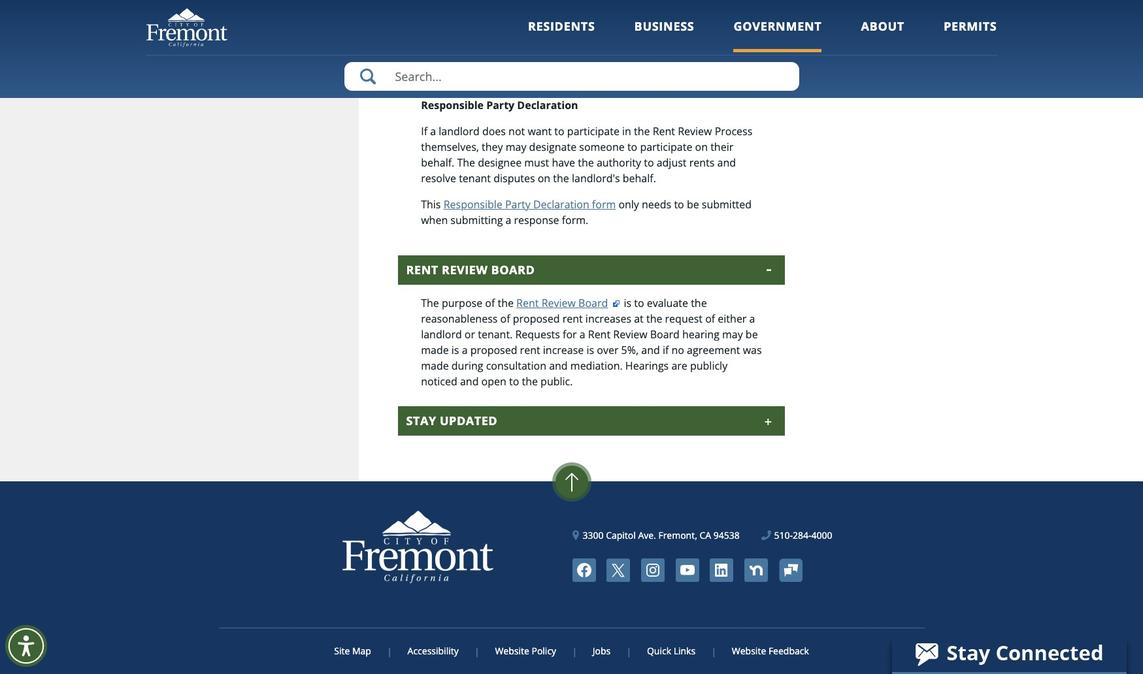 Task type: describe. For each thing, give the bounding box(es) containing it.
a inside if a landlord does not want to participate in the rent review process themselves, they may designate someone to participate on their behalf. the designee must have the authority to adjust rents and resolve tenant disputes on the landlord's behalf.
[[430, 124, 436, 139]]

a inside only needs to be submitted when submitting a response form.
[[506, 213, 512, 228]]

hearing
[[683, 328, 720, 342]]

4000
[[812, 530, 833, 542]]

0 vertical spatial or
[[563, 41, 573, 55]]

invalid.
[[662, 72, 697, 86]]

1 vertical spatial participate
[[640, 140, 693, 154]]

about link
[[861, 18, 905, 52]]

consultation
[[486, 359, 547, 373]]

someone
[[579, 140, 625, 154]]

1 vertical spatial proposed
[[471, 343, 517, 358]]

for
[[563, 328, 577, 342]]

0 vertical spatial responsible
[[421, 98, 484, 113]]

is inside , mail, or in person along with the requested documents in the form. a response form must be submitted within 5 business days, or else the rent increase notice is invalid.
[[652, 72, 659, 86]]

a
[[538, 56, 545, 71]]

website for website policy
[[495, 645, 529, 658]]

this responsible party declaration form
[[421, 198, 616, 212]]

quick
[[647, 645, 671, 658]]

this
[[421, 198, 441, 212]]

form inside once a request form is received, our office will contact the opposing party and request that they complete the
[[498, 9, 522, 24]]

permits link
[[944, 18, 997, 52]]

site
[[334, 645, 350, 658]]

does
[[482, 124, 506, 139]]

with
[[654, 41, 675, 55]]

they inside once a request form is received, our office will contact the opposing party and request that they complete the
[[533, 25, 555, 39]]

landlord's
[[572, 171, 620, 186]]

residents link
[[528, 18, 595, 52]]

0 vertical spatial party
[[487, 98, 515, 113]]

be inside only needs to be submitted when submitting a response form.
[[687, 198, 699, 212]]

feedback
[[769, 645, 809, 658]]

reasonableness
[[421, 312, 498, 326]]

themselves,
[[421, 140, 479, 154]]

1 vertical spatial responsible
[[444, 198, 503, 212]]

site map link
[[334, 645, 388, 658]]

process
[[715, 124, 753, 139]]

contact
[[650, 9, 686, 24]]

over
[[597, 343, 619, 358]]

purpose
[[442, 296, 483, 311]]

5
[[750, 56, 756, 71]]

it
[[479, 41, 485, 55]]

rent inside 'is to evaluate the reasonableness of proposed rent increases at the request of either a landlord or tenant. requests for a rent review board hearing may be made is a proposed rent increase is over 5%, and if no agreement was made during consultation and mediation. hearings are publicly noticed and open to the public.'
[[588, 328, 611, 342]]

links
[[674, 645, 696, 658]]

the up tenant.
[[498, 296, 514, 311]]

0 vertical spatial board
[[491, 262, 535, 278]]

that
[[511, 25, 531, 39]]

business
[[635, 18, 695, 34]]

the inside if a landlord does not want to participate in the rent review process themselves, they may designate someone to participate on their behalf. the designee must have the authority to adjust rents and resolve tenant disputes on the landlord's behalf.
[[457, 156, 475, 170]]

capitol
[[606, 530, 636, 542]]

email
[[505, 41, 531, 55]]

1 horizontal spatial rent
[[563, 312, 583, 326]]

may inside if a landlord does not want to participate in the rent review process themselves, they may designate someone to participate on their behalf. the designee must have the authority to adjust rents and resolve tenant disputes on the landlord's behalf.
[[506, 140, 527, 154]]

review inside 'is to evaluate the reasonableness of proposed rent increases at the request of either a landlord or tenant. requests for a rent review board hearing may be made is a proposed rent increase is over 5%, and if no agreement was made during consultation and mediation. hearings are publicly noticed and open to the public.'
[[613, 328, 648, 342]]

footer ig icon image
[[641, 559, 665, 583]]

stay
[[406, 413, 437, 429]]

site map
[[334, 645, 371, 658]]

footer my icon image
[[779, 559, 803, 582]]

0 vertical spatial proposed
[[513, 312, 560, 326]]

website feedback link
[[715, 645, 809, 658]]

if
[[421, 124, 428, 139]]

footer fb icon image
[[573, 559, 596, 583]]

2 made from the top
[[421, 359, 449, 373]]

accessibility link
[[391, 645, 476, 658]]

via
[[488, 41, 502, 55]]

landlord inside 'is to evaluate the reasonableness of proposed rent increases at the request of either a landlord or tenant. requests for a rent review board hearing may be made is a proposed rent increase is over 5%, and if no agreement was made during consultation and mediation. hearings are publicly noticed and open to the public.'
[[421, 328, 462, 342]]

permits
[[944, 18, 997, 34]]

and left if
[[642, 343, 660, 358]]

1 vertical spatial on
[[538, 171, 551, 186]]

review inside if a landlord does not want to participate in the rent review process themselves, they may designate someone to participate on their behalf. the designee must have the authority to adjust rents and resolve tenant disputes on the landlord's behalf.
[[678, 124, 712, 139]]

website policy
[[495, 645, 556, 658]]

and up public.
[[549, 359, 568, 373]]

Search text field
[[344, 62, 799, 91]]

rent inside if a landlord does not want to participate in the rent review process themselves, they may designate someone to participate on their behalf. the designee must have the authority to adjust rents and resolve tenant disputes on the landlord's behalf.
[[653, 124, 675, 139]]

government link
[[734, 18, 822, 52]]

the right at
[[647, 312, 663, 326]]

a right for
[[580, 328, 586, 342]]

fremont,
[[659, 530, 698, 542]]

ca
[[700, 530, 711, 542]]

tab list containing rent review board
[[398, 0, 786, 436]]

response to review form and submit it via email
[[421, 25, 750, 55]]

0 vertical spatial participate
[[567, 124, 620, 139]]

5%,
[[622, 343, 639, 358]]

0 horizontal spatial rent
[[520, 343, 540, 358]]

business
[[421, 72, 464, 86]]

1 vertical spatial request
[[471, 25, 508, 39]]

rent up requests
[[517, 296, 539, 311]]

1 vertical spatial declaration
[[533, 198, 590, 212]]

agreement
[[687, 343, 740, 358]]

complete
[[557, 25, 603, 39]]

tenant.
[[478, 328, 513, 342]]

else
[[508, 72, 527, 86]]

1 vertical spatial party
[[505, 198, 531, 212]]

they inside if a landlord does not want to participate in the rent review process themselves, they may designate someone to participate on their behalf. the designee must have the authority to adjust rents and resolve tenant disputes on the landlord's behalf.
[[482, 140, 503, 154]]

submitting
[[451, 213, 503, 228]]

landlord inside if a landlord does not want to participate in the rent review process themselves, they may designate someone to participate on their behalf. the designee must have the authority to adjust rents and resolve tenant disputes on the landlord's behalf.
[[439, 124, 480, 139]]

be inside , mail, or in person along with the requested documents in the form. a response form must be submitted within 5 business days, or else the rent increase notice is invalid.
[[650, 56, 662, 71]]

is up mediation.
[[587, 343, 594, 358]]

evaluate
[[647, 296, 688, 311]]

1 vertical spatial behalf.
[[623, 171, 656, 186]]

0 vertical spatial request
[[458, 9, 495, 24]]

94538
[[714, 530, 740, 542]]

resolve
[[421, 171, 456, 186]]

about
[[861, 18, 905, 34]]

their
[[711, 140, 734, 154]]

1 horizontal spatial board
[[579, 296, 608, 311]]

needs
[[642, 198, 672, 212]]

submit
[[443, 41, 476, 55]]

email link
[[505, 41, 531, 55]]

be inside 'is to evaluate the reasonableness of proposed rent increases at the request of either a landlord or tenant. requests for a rent review board hearing may be made is a proposed rent increase is over 5%, and if no agreement was made during consultation and mediation. hearings are publicly noticed and open to the public.'
[[746, 328, 758, 342]]

person
[[588, 41, 622, 55]]

once a request form is received, our office will contact the opposing party and request that they complete the
[[421, 9, 752, 39]]

request inside 'is to evaluate the reasonableness of proposed rent increases at the request of either a landlord or tenant. requests for a rent review board hearing may be made is a proposed rent increase is over 5%, and if no agreement was made during consultation and mediation. hearings are publicly noticed and open to the public.'
[[665, 312, 703, 326]]

510-
[[774, 530, 793, 542]]

and inside response to review form and submit it via email
[[421, 41, 440, 55]]

2 vertical spatial form
[[592, 198, 616, 212]]

only
[[619, 198, 639, 212]]

within
[[717, 56, 747, 71]]

the down have on the top
[[553, 171, 569, 186]]

response to review form link
[[624, 25, 750, 39]]

3300 capitol ave. fremont, ca 94538 link
[[573, 529, 740, 543]]

tenant
[[459, 171, 491, 186]]

3300
[[583, 530, 604, 542]]

rent down when
[[406, 262, 439, 278]]

a inside once a request form is received, our office will contact the opposing party and request that they complete the
[[449, 9, 455, 24]]

have
[[552, 156, 575, 170]]



Task type: vqa. For each thing, say whether or not it's contained in the screenshot.
'.'
no



Task type: locate. For each thing, give the bounding box(es) containing it.
website feedback
[[732, 645, 809, 658]]

authority
[[597, 156, 641, 170]]

website for website feedback
[[732, 645, 766, 658]]

0 vertical spatial form
[[498, 9, 522, 24]]

to right needs
[[674, 198, 684, 212]]

0 horizontal spatial form.
[[509, 56, 536, 71]]

1 horizontal spatial in
[[576, 41, 585, 55]]

1 vertical spatial landlord
[[421, 328, 462, 342]]

2 horizontal spatial be
[[746, 328, 758, 342]]

on
[[695, 140, 708, 154], [538, 171, 551, 186]]

1 horizontal spatial on
[[695, 140, 708, 154]]

1 vertical spatial the
[[421, 296, 439, 311]]

office
[[601, 9, 628, 24]]

1 horizontal spatial of
[[501, 312, 510, 326]]

a right 'if'
[[430, 124, 436, 139]]

0 horizontal spatial must
[[525, 156, 549, 170]]

the down office
[[606, 25, 622, 39]]

only needs to be submitted when submitting a response form.
[[421, 198, 752, 228]]

form
[[724, 25, 750, 39]]

a down this responsible party declaration form
[[506, 213, 512, 228]]

behalf.
[[421, 156, 455, 170], [623, 171, 656, 186]]

and down their
[[718, 156, 736, 170]]

be up was
[[746, 328, 758, 342]]

or down reasonableness
[[465, 328, 475, 342]]

to down consultation
[[509, 375, 519, 389]]

is up the that
[[525, 9, 532, 24]]

form down person
[[596, 56, 619, 71]]

510-284-4000 link
[[762, 529, 833, 543]]

proposed up requests
[[513, 312, 560, 326]]

submitted down rents
[[702, 198, 752, 212]]

form.
[[509, 56, 536, 71], [562, 213, 589, 228]]

or inside 'is to evaluate the reasonableness of proposed rent increases at the request of either a landlord or tenant. requests for a rent review board hearing may be made is a proposed rent increase is over 5%, and if no agreement was made during consultation and mediation. hearings are publicly noticed and open to the public.'
[[465, 328, 475, 342]]

1 horizontal spatial the
[[457, 156, 475, 170]]

business link
[[635, 18, 695, 52]]

no
[[672, 343, 685, 358]]

to down the contact
[[674, 25, 684, 39]]

the down consultation
[[522, 375, 538, 389]]

notice
[[618, 72, 649, 86]]

or down complete
[[563, 41, 573, 55]]

is
[[525, 9, 532, 24], [652, 72, 659, 86], [624, 296, 632, 311], [452, 343, 459, 358], [587, 343, 594, 358]]

submitted inside , mail, or in person along with the requested documents in the form. a response form must be submitted within 5 business days, or else the rent increase notice is invalid.
[[665, 56, 714, 71]]

in down complete
[[576, 41, 585, 55]]

must down designate
[[525, 156, 549, 170]]

form. inside only needs to be submitted when submitting a response form.
[[562, 213, 589, 228]]

a right either
[[750, 312, 755, 326]]

review up for
[[542, 296, 576, 311]]

landlord up themselves,
[[439, 124, 480, 139]]

be
[[650, 56, 662, 71], [687, 198, 699, 212], [746, 328, 758, 342]]

0 horizontal spatial participate
[[567, 124, 620, 139]]

and inside if a landlord does not want to participate in the rent review process themselves, they may designate someone to participate on their behalf. the designee must have the authority to adjust rents and resolve tenant disputes on the landlord's behalf.
[[718, 156, 736, 170]]

form. down email link
[[509, 56, 536, 71]]

0 horizontal spatial website
[[495, 645, 529, 658]]

0 horizontal spatial they
[[482, 140, 503, 154]]

of up hearing
[[706, 312, 715, 326]]

rent inside , mail, or in person along with the requested documents in the form. a response form must be submitted within 5 business days, or else the rent increase notice is invalid.
[[549, 72, 571, 86]]

mail,
[[537, 41, 560, 55]]

disputes
[[494, 171, 535, 186]]

in inside if a landlord does not want to participate in the rent review process themselves, they may designate someone to participate on their behalf. the designee must have the authority to adjust rents and resolve tenant disputes on the landlord's behalf.
[[622, 124, 632, 139]]

landlord down reasonableness
[[421, 328, 462, 342]]

0 vertical spatial made
[[421, 343, 449, 358]]

declaration up want
[[517, 98, 578, 113]]

1 vertical spatial form
[[596, 56, 619, 71]]

behalf. up resolve
[[421, 156, 455, 170]]

may down not
[[506, 140, 527, 154]]

rent
[[549, 72, 571, 86], [653, 124, 675, 139], [406, 262, 439, 278], [517, 296, 539, 311], [588, 328, 611, 342]]

footer yt icon image
[[676, 559, 699, 583]]

is to evaluate the reasonableness of proposed rent increases at the request of either a landlord or tenant. requests for a rent review board hearing may be made is a proposed rent increase is over 5%, and if no agreement was made during consultation and mediation. hearings are publicly noticed and open to the public.
[[421, 296, 762, 389]]

stay connected image
[[892, 636, 1126, 673]]

review inside response to review form and submit it via email
[[687, 25, 721, 39]]

0 horizontal spatial on
[[538, 171, 551, 186]]

1 horizontal spatial be
[[687, 198, 699, 212]]

0 vertical spatial behalf.
[[421, 156, 455, 170]]

1 horizontal spatial or
[[494, 72, 505, 86]]

1 vertical spatial be
[[687, 198, 699, 212]]

mediation.
[[571, 359, 623, 373]]

0 vertical spatial may
[[506, 140, 527, 154]]

updated
[[440, 413, 498, 429]]

review up the purpose
[[442, 262, 488, 278]]

rent up over
[[588, 328, 611, 342]]

0 horizontal spatial be
[[650, 56, 662, 71]]

must inside , mail, or in person along with the requested documents in the form. a response form must be submitted within 5 business days, or else the rent increase notice is invalid.
[[622, 56, 647, 71]]

0 vertical spatial must
[[622, 56, 647, 71]]

request up it
[[458, 9, 495, 24]]

open
[[482, 375, 507, 389]]

2 vertical spatial request
[[665, 312, 703, 326]]

response inside , mail, or in person along with the requested documents in the form. a response form must be submitted within 5 business days, or else the rent increase notice is invalid.
[[548, 56, 593, 71]]

to up at
[[634, 296, 644, 311]]

1 vertical spatial submitted
[[702, 198, 752, 212]]

the down response to review form link
[[678, 41, 694, 55]]

party
[[421, 25, 447, 39]]

form left only
[[592, 198, 616, 212]]

form. down landlord's
[[562, 213, 589, 228]]

on up rents
[[695, 140, 708, 154]]

submitted inside only needs to be submitted when submitting a response form.
[[702, 198, 752, 212]]

or
[[563, 41, 573, 55], [494, 72, 505, 86], [465, 328, 475, 342]]

tab list
[[398, 0, 786, 436]]

responsible up "submitting"
[[444, 198, 503, 212]]

on right disputes
[[538, 171, 551, 186]]

1 horizontal spatial form.
[[562, 213, 589, 228]]

284-
[[793, 530, 812, 542]]

be right needs
[[687, 198, 699, 212]]

participate up someone
[[567, 124, 620, 139]]

the up landlord's
[[578, 156, 594, 170]]

declaration down have on the top
[[533, 198, 590, 212]]

1 vertical spatial made
[[421, 359, 449, 373]]

0 vertical spatial declaration
[[517, 98, 578, 113]]

1 vertical spatial rent
[[520, 343, 540, 358]]

are
[[672, 359, 688, 373]]

participate
[[567, 124, 620, 139], [640, 140, 693, 154]]

1 horizontal spatial they
[[533, 25, 555, 39]]

rent
[[563, 312, 583, 326], [520, 343, 540, 358]]

0 vertical spatial be
[[650, 56, 662, 71]]

ave.
[[638, 530, 656, 542]]

behalf. down authority
[[623, 171, 656, 186]]

rents
[[690, 156, 715, 170]]

request down 'evaluate'
[[665, 312, 703, 326]]

form up the that
[[498, 9, 522, 24]]

and inside once a request form is received, our office will contact the opposing party and request that they complete the
[[449, 25, 468, 39]]

1 vertical spatial board
[[579, 296, 608, 311]]

form. inside , mail, or in person along with the requested documents in the form. a response form must be submitted within 5 business days, or else the rent increase notice is invalid.
[[509, 56, 536, 71]]

to inside only needs to be submitted when submitting a response form.
[[674, 198, 684, 212]]

request
[[458, 9, 495, 24], [471, 25, 508, 39], [665, 312, 703, 326]]

is up increases
[[624, 296, 632, 311]]

request up via in the left top of the page
[[471, 25, 508, 39]]

1 vertical spatial response
[[514, 213, 559, 228]]

made
[[421, 343, 449, 358], [421, 359, 449, 373]]

responsible party declaration form link
[[444, 198, 616, 212]]

2 horizontal spatial or
[[563, 41, 573, 55]]

rent review board link
[[517, 296, 621, 311]]

response
[[624, 25, 672, 39]]

responsible
[[421, 98, 484, 113], [444, 198, 503, 212]]

1 horizontal spatial may
[[722, 328, 743, 342]]

board up increases
[[579, 296, 608, 311]]

1 vertical spatial must
[[525, 156, 549, 170]]

participate up adjust
[[640, 140, 693, 154]]

documents
[[421, 56, 476, 71]]

0 vertical spatial form.
[[509, 56, 536, 71]]

proposed down tenant.
[[471, 343, 517, 358]]

1 horizontal spatial behalf.
[[623, 171, 656, 186]]

rent up for
[[563, 312, 583, 326]]

the up authority
[[634, 124, 650, 139]]

the down via in the left top of the page
[[490, 56, 506, 71]]

form
[[498, 9, 522, 24], [596, 56, 619, 71], [592, 198, 616, 212]]

a up the during at the bottom of page
[[462, 343, 468, 358]]

2 vertical spatial be
[[746, 328, 758, 342]]

website left the policy
[[495, 645, 529, 658]]

510-284-4000
[[774, 530, 833, 542]]

must inside if a landlord does not want to participate in the rent review process themselves, they may designate someone to participate on their behalf. the designee must have the authority to adjust rents and resolve tenant disputes on the landlord's behalf.
[[525, 156, 549, 170]]

response
[[548, 56, 593, 71], [514, 213, 559, 228]]

increase
[[543, 343, 584, 358]]

and down the during at the bottom of page
[[460, 375, 479, 389]]

0 vertical spatial submitted
[[665, 56, 714, 71]]

1 vertical spatial may
[[722, 328, 743, 342]]

2 vertical spatial in
[[622, 124, 632, 139]]

may inside 'is to evaluate the reasonableness of proposed rent increases at the request of either a landlord or tenant. requests for a rent review board hearing may be made is a proposed rent increase is over 5%, and if no agreement was made during consultation and mediation. hearings are publicly noticed and open to the public.'
[[722, 328, 743, 342]]

in up someone
[[622, 124, 632, 139]]

increase
[[574, 72, 615, 86]]

the down a
[[530, 72, 546, 86]]

to up authority
[[628, 140, 638, 154]]

the
[[688, 9, 704, 24], [606, 25, 622, 39], [678, 41, 694, 55], [490, 56, 506, 71], [530, 72, 546, 86], [634, 124, 650, 139], [578, 156, 594, 170], [553, 171, 569, 186], [498, 296, 514, 311], [691, 296, 707, 311], [647, 312, 663, 326], [522, 375, 538, 389]]

adjust
[[657, 156, 687, 170]]

party up 'does'
[[487, 98, 515, 113]]

0 horizontal spatial of
[[485, 296, 495, 311]]

party down disputes
[[505, 198, 531, 212]]

0 horizontal spatial the
[[421, 296, 439, 311]]

requests
[[515, 328, 560, 342]]

accessibility
[[408, 645, 459, 658]]

of right the purpose
[[485, 296, 495, 311]]

they down 'does'
[[482, 140, 503, 154]]

and up the submit
[[449, 25, 468, 39]]

to left adjust
[[644, 156, 654, 170]]

footer tw icon image
[[607, 559, 630, 583]]

2 horizontal spatial board
[[650, 328, 680, 342]]

the purpose of the rent review board
[[421, 296, 608, 311]]

received,
[[535, 9, 579, 24]]

the up tenant
[[457, 156, 475, 170]]

review up requested
[[687, 25, 721, 39]]

or left else
[[494, 72, 505, 86]]

of down the purpose of the rent review board
[[501, 312, 510, 326]]

once
[[421, 9, 447, 24]]

the right 'evaluate'
[[691, 296, 707, 311]]

they
[[533, 25, 555, 39], [482, 140, 503, 154]]

1 vertical spatial form.
[[562, 213, 589, 228]]

is up the during at the bottom of page
[[452, 343, 459, 358]]

stay updated
[[406, 413, 498, 429]]

footer li icon image
[[710, 559, 734, 583]]

public.
[[541, 375, 573, 389]]

0 horizontal spatial may
[[506, 140, 527, 154]]

review up 5%,
[[613, 328, 648, 342]]

publicly
[[690, 359, 728, 373]]

response inside only needs to be submitted when submitting a response form.
[[514, 213, 559, 228]]

0 horizontal spatial or
[[465, 328, 475, 342]]

1 vertical spatial or
[[494, 72, 505, 86]]

responsible party declaration
[[421, 98, 578, 113]]

form inside , mail, or in person along with the requested documents in the form. a response form must be submitted within 5 business days, or else the rent increase notice is invalid.
[[596, 56, 619, 71]]

0 vertical spatial rent
[[563, 312, 583, 326]]

2 website from the left
[[732, 645, 766, 658]]

2 horizontal spatial in
[[622, 124, 632, 139]]

review up their
[[678, 124, 712, 139]]

0 vertical spatial the
[[457, 156, 475, 170]]

to up designate
[[555, 124, 565, 139]]

in down it
[[479, 56, 488, 71]]

2 vertical spatial board
[[650, 328, 680, 342]]

opposing
[[707, 9, 752, 24]]

1 horizontal spatial participate
[[640, 140, 693, 154]]

party
[[487, 98, 515, 113], [505, 198, 531, 212]]

1 website from the left
[[495, 645, 529, 658]]

0 vertical spatial landlord
[[439, 124, 480, 139]]

1 vertical spatial they
[[482, 140, 503, 154]]

1 horizontal spatial must
[[622, 56, 647, 71]]

the left the purpose
[[421, 296, 439, 311]]

noticed
[[421, 375, 458, 389]]

board
[[491, 262, 535, 278], [579, 296, 608, 311], [650, 328, 680, 342]]

board up the purpose of the rent review board
[[491, 262, 535, 278]]

0 vertical spatial response
[[548, 56, 593, 71]]

requested
[[697, 41, 747, 55]]

rent down requests
[[520, 343, 540, 358]]

0 horizontal spatial board
[[491, 262, 535, 278]]

0 vertical spatial in
[[576, 41, 585, 55]]

either
[[718, 312, 747, 326]]

1 vertical spatial in
[[479, 56, 488, 71]]

may down either
[[722, 328, 743, 342]]

to inside response to review form and submit it via email
[[674, 25, 684, 39]]

a right once
[[449, 9, 455, 24]]

was
[[743, 343, 762, 358]]

must up notice
[[622, 56, 647, 71]]

increases
[[586, 312, 632, 326]]

2 horizontal spatial of
[[706, 312, 715, 326]]

rent down "mail,"
[[549, 72, 571, 86]]

website left feedback on the bottom right of the page
[[732, 645, 766, 658]]

the up response to review form link
[[688, 9, 704, 24]]

board inside 'is to evaluate the reasonableness of proposed rent increases at the request of either a landlord or tenant. requests for a rent review board hearing may be made is a proposed rent increase is over 5%, and if no agreement was made during consultation and mediation. hearings are publicly noticed and open to the public.'
[[650, 328, 680, 342]]

if a landlord does not want to participate in the rent review process themselves, they may designate someone to participate on their behalf. the designee must have the authority to adjust rents and resolve tenant disputes on the landlord's behalf.
[[421, 124, 753, 186]]

response down "mail,"
[[548, 56, 593, 71]]

3300 capitol ave. fremont, ca 94538
[[583, 530, 740, 542]]

is right notice
[[652, 72, 659, 86]]

0 vertical spatial on
[[695, 140, 708, 154]]

2 vertical spatial or
[[465, 328, 475, 342]]

responsible down business on the top
[[421, 98, 484, 113]]

0 horizontal spatial in
[[479, 56, 488, 71]]

1 made from the top
[[421, 343, 449, 358]]

they up "mail,"
[[533, 25, 555, 39]]

is inside once a request form is received, our office will contact the opposing party and request that they complete the
[[525, 9, 532, 24]]

submitted up "invalid."
[[665, 56, 714, 71]]

our
[[582, 9, 599, 24]]

0 vertical spatial they
[[533, 25, 555, 39]]

1 horizontal spatial website
[[732, 645, 766, 658]]

and down party
[[421, 41, 440, 55]]

during
[[452, 359, 483, 373]]

response down the responsible party declaration form link
[[514, 213, 559, 228]]

0 horizontal spatial behalf.
[[421, 156, 455, 170]]

board up if
[[650, 328, 680, 342]]

be down with
[[650, 56, 662, 71]]

footer nd icon image
[[745, 559, 768, 583]]

in
[[576, 41, 585, 55], [479, 56, 488, 71], [622, 124, 632, 139]]

website policy link
[[478, 645, 573, 658]]



